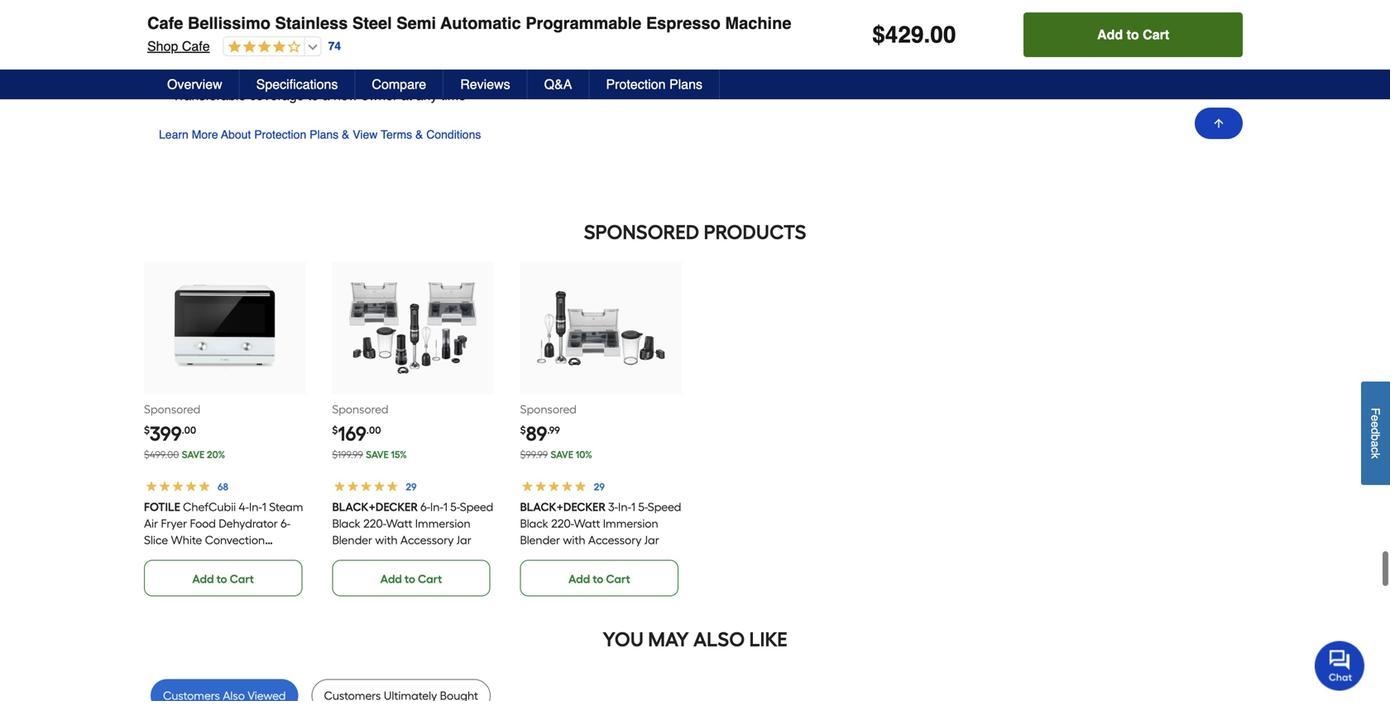 Task type: locate. For each thing, give the bounding box(es) containing it.
cart inside 169 list item
[[418, 572, 442, 586]]

1 220- from the left
[[363, 516, 386, 531]]

q&a
[[544, 77, 572, 92]]

0 vertical spatial 6-
[[420, 500, 430, 514]]

watt for 169
[[386, 516, 412, 531]]

0 horizontal spatial $100
[[209, 8, 238, 24]]

black inside 3-in-1 5-speed black 220-watt immersion blender with accessory jar
[[520, 516, 549, 531]]

accessory inside the 6-in-1 5-speed black 220-watt immersion blender with accessory jar
[[400, 533, 454, 547]]

1
[[262, 500, 266, 514], [443, 500, 448, 514], [632, 500, 636, 514]]

add to cart link down the 6-in-1 5-speed black 220-watt immersion blender with accessory jar
[[332, 560, 491, 596]]

5- inside 3-in-1 5-speed black 220-watt immersion blender with accessory jar
[[639, 500, 648, 514]]

2 add to cart link from the left
[[332, 560, 491, 596]]

cafe up the power
[[182, 38, 210, 54]]

add to cart inside 399 list item
[[192, 572, 254, 586]]

0 horizontal spatial black+decker
[[332, 500, 418, 514]]

3 in- from the left
[[618, 500, 632, 514]]

accessory for 89
[[589, 533, 642, 547]]

speed inside 3-in-1 5-speed black 220-watt immersion blender with accessory jar
[[648, 500, 682, 514]]

add to cart link inside 169 list item
[[332, 560, 491, 596]]

blender inside 3-in-1 5-speed black 220-watt immersion blender with accessory jar
[[520, 533, 560, 547]]

2 horizontal spatial 1
[[632, 500, 636, 514]]

2 in- from the left
[[430, 500, 443, 514]]

1 .00 from the left
[[182, 424, 196, 436]]

watt)
[[247, 550, 277, 564]]

may
[[648, 627, 689, 651]]

immersion for 169
[[415, 516, 471, 531]]

like
[[749, 627, 788, 651]]

sponsored
[[584, 220, 700, 244], [144, 402, 200, 416], [332, 402, 389, 416], [520, 402, 577, 416]]

save inside 169 list item
[[366, 449, 389, 461]]

surge
[[213, 68, 247, 83]]

save for 169
[[366, 449, 389, 461]]

1 5- from the left
[[450, 500, 460, 514]]

89
[[526, 422, 547, 446]]

black+decker inside 169 list item
[[332, 500, 418, 514]]

the
[[502, 28, 520, 43]]

save
[[182, 449, 205, 461], [366, 449, 389, 461], [551, 449, 574, 461]]

3 save from the left
[[551, 449, 574, 461]]

0 vertical spatial protection
[[606, 77, 666, 92]]

a up k
[[1369, 441, 1383, 447]]

add for 89
[[569, 572, 590, 586]]

speed for 169
[[460, 500, 493, 514]]

for up items
[[334, 8, 350, 24]]

product up the
[[497, 8, 541, 24]]

with
[[375, 533, 398, 547], [563, 533, 586, 547]]

add to cart link inside 399 list item
[[144, 560, 302, 596]]

jar inside the 6-in-1 5-speed black 220-watt immersion blender with accessory jar
[[457, 533, 471, 547]]

save inside 399 list item
[[182, 449, 205, 461]]

1 horizontal spatial 1
[[443, 500, 448, 514]]

1 vertical spatial protection
[[254, 128, 306, 141]]

0 horizontal spatial 6-
[[281, 516, 291, 531]]

1 for 89
[[632, 500, 636, 514]]

black+decker down $199.99 save 15%
[[332, 500, 418, 514]]

products
[[704, 220, 807, 244]]

1 horizontal spatial save
[[366, 449, 389, 461]]

with inside 3-in-1 5-speed black 220-watt immersion blender with accessory jar
[[563, 533, 586, 547]]

black inside the 6-in-1 5-speed black 220-watt immersion blender with accessory jar
[[332, 516, 360, 531]]

1 horizontal spatial black+decker
[[520, 500, 606, 514]]

1 horizontal spatial 5-
[[639, 500, 648, 514]]

1 horizontal spatial protection
[[606, 77, 666, 92]]

1 horizontal spatial accessory
[[589, 533, 642, 547]]

cart for 399
[[230, 572, 254, 586]]

0 vertical spatial day
[[191, 48, 213, 63]]

0 horizontal spatial a
[[323, 88, 330, 103]]

with inside the 6-in-1 5-speed black 220-watt immersion blender with accessory jar
[[375, 533, 398, 547]]

reimbursement up 4.1 stars image
[[242, 8, 330, 24]]

220- inside the 6-in-1 5-speed black 220-watt immersion blender with accessory jar
[[363, 516, 386, 531]]

sponsored inside 399 list item
[[144, 402, 200, 416]]

a inside f e e d b a c k button
[[1369, 441, 1383, 447]]

black+decker for 89
[[520, 500, 606, 514]]

on left items
[[294, 28, 309, 43]]

2 watt from the left
[[574, 516, 601, 531]]

0 horizontal spatial jar
[[457, 533, 471, 547]]

watt down 15%
[[386, 516, 412, 531]]

blender inside the 6-in-1 5-speed black 220-watt immersion blender with accessory jar
[[332, 533, 372, 547]]

1 vertical spatial 6-
[[281, 516, 291, 531]]

in- inside the 6-in-1 5-speed black 220-watt immersion blender with accessory jar
[[430, 500, 443, 514]]

0 horizontal spatial 5-
[[450, 500, 460, 514]]

0 horizontal spatial &
[[342, 128, 350, 141]]

0 horizontal spatial accessory
[[400, 533, 454, 547]]

1 save from the left
[[182, 449, 205, 461]]

lowe's
[[302, 48, 343, 63]]

0 vertical spatial a
[[450, 8, 458, 24]]

product left or
[[713, 48, 757, 63]]

day up at on the top left of the page
[[398, 68, 419, 83]]

1 with from the left
[[375, 533, 398, 547]]

1 horizontal spatial jar
[[645, 533, 660, 547]]

add to cart for 399
[[192, 572, 254, 586]]

.99
[[547, 424, 560, 436]]

a
[[450, 8, 458, 24], [323, 88, 330, 103], [1369, 441, 1383, 447]]

220- inside 3-in-1 5-speed black 220-watt immersion blender with accessory jar
[[551, 516, 574, 531]]

4.1 stars image
[[224, 40, 301, 55]]

.00 up $199.99 save 15%
[[367, 424, 381, 436]]

2 horizontal spatial a
[[1369, 441, 1383, 447]]

electrically
[[468, 68, 530, 83]]

sponsored inside 89 list item
[[520, 402, 577, 416]]

1 horizontal spatial 6-
[[420, 500, 430, 514]]

$ 169 .00
[[332, 422, 381, 446]]

1 horizontal spatial in-
[[430, 500, 443, 514]]

fryer
[[161, 516, 187, 531]]

to inside button
[[1127, 27, 1139, 42]]

in-
[[249, 500, 262, 514], [430, 500, 443, 514], [618, 500, 632, 514]]

food
[[353, 8, 379, 24]]

89 list item
[[520, 262, 682, 596]]

convection
[[205, 533, 265, 547]]

and
[[422, 28, 445, 43]]

5- inside the 6-in-1 5-speed black 220-watt immersion blender with accessory jar
[[450, 500, 460, 514]]

00
[[931, 22, 956, 48]]

2 5- from the left
[[639, 500, 648, 514]]

0 horizontal spatial 220-
[[363, 516, 386, 531]]

specifications button
[[240, 70, 355, 99]]

watt inside the 6-in-1 5-speed black 220-watt immersion blender with accessory jar
[[386, 516, 412, 531]]

protection down covered
[[606, 77, 666, 92]]

0 vertical spatial reimbursement
[[242, 8, 330, 24]]

1 1 from the left
[[262, 500, 266, 514]]

coverage
[[250, 88, 304, 103]]

0 horizontal spatial speed
[[460, 500, 493, 514]]

product up technical
[[524, 28, 568, 43]]

accessory
[[400, 533, 454, 547], [589, 533, 642, 547]]

time
[[441, 88, 466, 103]]

add to cart inside 89 list item
[[569, 572, 630, 586]]

2 220- from the left
[[551, 516, 574, 531]]

1 horizontal spatial black
[[520, 516, 549, 531]]

speed inside the 6-in-1 5-speed black 220-watt immersion blender with accessory jar
[[460, 500, 493, 514]]

accessory inside 3-in-1 5-speed black 220-watt immersion blender with accessory jar
[[589, 533, 642, 547]]

$ for 399
[[144, 424, 150, 436]]

2 horizontal spatial add to cart link
[[520, 560, 679, 596]]

1 horizontal spatial speed
[[648, 500, 682, 514]]

0 horizontal spatial black
[[332, 516, 360, 531]]

e up d
[[1369, 415, 1383, 422]]

2 black+decker from the left
[[520, 500, 606, 514]]

2 jar from the left
[[645, 533, 660, 547]]

any
[[416, 88, 437, 103]]

save left 10%
[[551, 449, 574, 461]]

add inside 399 list item
[[192, 572, 214, 586]]

sponsored for 399
[[144, 402, 200, 416]]

1 horizontal spatial &
[[415, 128, 423, 141]]

food
[[190, 516, 216, 531]]

jar for 89
[[645, 533, 660, 547]]

protection down the coverage
[[254, 128, 306, 141]]

black down $199.99
[[332, 516, 360, 531]]

sponsored inside 169 list item
[[332, 402, 389, 416]]

1 inside 3-in-1 5-speed black 220-watt immersion blender with accessory jar
[[632, 500, 636, 514]]

add to cart link for 169
[[332, 560, 491, 596]]

& right terms
[[415, 128, 423, 141]]

1 horizontal spatial add to cart link
[[332, 560, 491, 596]]

watt down 10%
[[574, 516, 601, 531]]

steam
[[269, 500, 303, 514]]

view
[[353, 128, 378, 141]]

overview
[[167, 77, 222, 92]]

slice
[[144, 533, 168, 547]]

cart for 169
[[418, 572, 442, 586]]

1 jar from the left
[[457, 533, 471, 547]]

0 horizontal spatial watt
[[386, 516, 412, 531]]

black
[[332, 516, 360, 531], [520, 516, 549, 531]]

reimbursement up access
[[202, 28, 291, 43]]

$99.99
[[520, 449, 548, 461]]

black for 169
[[332, 516, 360, 531]]

speed for 89
[[648, 500, 682, 514]]

on
[[294, 28, 309, 43], [607, 48, 622, 63]]

immersion inside the 6-in-1 5-speed black 220-watt immersion blender with accessory jar
[[415, 516, 471, 531]]

cart
[[1143, 27, 1170, 42], [230, 572, 254, 586], [418, 572, 442, 586], [606, 572, 630, 586]]

product
[[497, 8, 541, 24], [524, 28, 568, 43], [713, 48, 757, 63]]

on up products
[[607, 48, 622, 63]]

5- for 169
[[450, 500, 460, 514]]

1 horizontal spatial plans
[[670, 77, 703, 92]]

220- down $199.99 save 15%
[[363, 516, 386, 531]]

cafe up shop
[[147, 14, 183, 33]]

3 add to cart link from the left
[[520, 560, 679, 596]]

1 horizontal spatial a
[[450, 8, 458, 24]]

add to cart link down 3-in-1 5-speed black 220-watt immersion blender with accessory jar at bottom left
[[520, 560, 679, 596]]

2 black from the left
[[520, 516, 549, 531]]

black+decker left 3-
[[520, 500, 606, 514]]

1 vertical spatial on
[[607, 48, 622, 63]]

plans inside button
[[670, 77, 703, 92]]

for down due
[[403, 28, 419, 43]]

1 vertical spatial $100
[[609, 28, 639, 43]]

sponsored for 89
[[520, 402, 577, 416]]

to inside 169 list item
[[405, 572, 415, 586]]

.
[[924, 22, 931, 48]]

0 horizontal spatial .00
[[182, 424, 196, 436]]

reviews
[[460, 77, 510, 92]]

$100 left per
[[609, 28, 639, 43]]

save inside 89 list item
[[551, 449, 574, 461]]

2 save from the left
[[366, 449, 389, 461]]

watt inside 3-in-1 5-speed black 220-watt immersion blender with accessory jar
[[574, 516, 601, 531]]

black down "$99.99"
[[520, 516, 549, 531]]

1 horizontal spatial blender
[[520, 533, 560, 547]]

2 blender from the left
[[520, 533, 560, 547]]

2 1 from the left
[[443, 500, 448, 514]]

watt
[[386, 516, 412, 531], [574, 516, 601, 531]]

fotile chefcubii 4-in-1 steam air fryer food dehydrator 6-slice white convection toaster oven (1550-watt) image
[[160, 263, 290, 393]]

.00 up $499.00 save 20%
[[182, 424, 196, 436]]

1 add to cart link from the left
[[144, 560, 302, 596]]

2 speed from the left
[[648, 500, 682, 514]]

to inside 89 list item
[[593, 572, 604, 586]]

d
[[1369, 428, 1383, 434]]

$ up $199.99
[[332, 424, 338, 436]]

plans left view
[[310, 128, 339, 141]]

a left faulty
[[450, 8, 458, 24]]

1 horizontal spatial with
[[563, 533, 586, 547]]

with for 89
[[563, 533, 586, 547]]

& left view
[[342, 128, 350, 141]]

$100 up free
[[209, 8, 238, 24]]

1 accessory from the left
[[400, 533, 454, 547]]

save left 15%
[[366, 449, 389, 461]]

2 immersion from the left
[[603, 516, 659, 531]]

shop
[[147, 38, 178, 54]]

cafe
[[147, 14, 183, 33], [182, 38, 210, 54]]

add to cart
[[1098, 27, 1170, 42], [192, 572, 254, 586], [380, 572, 442, 586], [569, 572, 630, 586]]

jar inside 3-in-1 5-speed black 220-watt immersion blender with accessory jar
[[645, 533, 660, 547]]

1 horizontal spatial .00
[[367, 424, 381, 436]]

.00 inside $ 399 .00
[[182, 424, 196, 436]]

0 horizontal spatial on
[[294, 28, 309, 43]]

add to cart inside 169 list item
[[380, 572, 442, 586]]

0 horizontal spatial 1
[[262, 500, 266, 514]]

appliance
[[777, 48, 833, 63]]

a left new
[[323, 88, 330, 103]]

cart inside 89 list item
[[606, 572, 630, 586]]

1 black from the left
[[332, 516, 360, 531]]

2 vertical spatial a
[[1369, 441, 1383, 447]]

$ inside $ 169 .00
[[332, 424, 338, 436]]

transferable
[[172, 88, 246, 103]]

chat invite button image
[[1315, 640, 1366, 691]]

plans down smart
[[670, 77, 703, 92]]

1 vertical spatial day
[[398, 68, 419, 83]]

1 vertical spatial a
[[323, 88, 330, 103]]

add to cart link down convection
[[144, 560, 302, 596]]

0 horizontal spatial immersion
[[415, 516, 471, 531]]

50%
[[172, 28, 199, 43]]

programmable
[[526, 14, 642, 33]]

immersion inside 3-in-1 5-speed black 220-watt immersion blender with accessory jar
[[603, 516, 659, 531]]

6-
[[420, 500, 430, 514], [281, 516, 291, 531]]

items
[[313, 28, 344, 43]]

overview button
[[151, 70, 240, 99]]

220- down $99.99 save 10%
[[551, 516, 574, 531]]

1 immersion from the left
[[415, 516, 471, 531]]

1 watt from the left
[[386, 516, 412, 531]]

add inside 89 list item
[[569, 572, 590, 586]]

technical
[[503, 48, 556, 63]]

black+decker inside 89 list item
[[520, 500, 606, 514]]

0 horizontal spatial protection
[[254, 128, 306, 141]]

in- inside 3-in-1 5-speed black 220-watt immersion blender with accessory jar
[[618, 500, 632, 514]]

day up the power
[[191, 48, 213, 63]]

2 horizontal spatial save
[[551, 449, 574, 461]]

0 vertical spatial on
[[294, 28, 309, 43]]

$ up $499.00
[[144, 424, 150, 436]]

1 horizontal spatial immersion
[[603, 516, 659, 531]]

2 & from the left
[[415, 128, 423, 141]]

add for 169
[[380, 572, 402, 586]]

semi
[[397, 14, 436, 33]]

e up 'b' at the bottom right
[[1369, 421, 1383, 428]]

add
[[1098, 27, 1123, 42], [192, 572, 214, 586], [380, 572, 402, 586], [569, 572, 590, 586]]

$ 89 .99
[[520, 422, 560, 446]]

stainless
[[275, 14, 348, 33]]

.00 inside $ 169 .00
[[367, 424, 381, 436]]

1 black+decker from the left
[[332, 500, 418, 514]]

1 blender from the left
[[332, 533, 372, 547]]

2 .00 from the left
[[367, 424, 381, 436]]

products
[[588, 68, 639, 83]]

for
[[334, 8, 350, 24], [403, 28, 419, 43], [428, 48, 443, 63], [449, 68, 464, 83]]

3 1 from the left
[[632, 500, 636, 514]]

1 inside the 6-in-1 5-speed black 220-watt immersion blender with accessory jar
[[443, 500, 448, 514]]

sponsored inside 'southdeep products' heading
[[584, 220, 700, 244]]

accessory for 169
[[400, 533, 454, 547]]

0 horizontal spatial plans
[[310, 128, 339, 141]]

add inside 169 list item
[[380, 572, 402, 586]]

cart inside 399 list item
[[230, 572, 254, 586]]

0 horizontal spatial save
[[182, 449, 205, 461]]

1 horizontal spatial watt
[[574, 516, 601, 531]]

$ inside $ 399 .00
[[144, 424, 150, 436]]

add to cart link inside 89 list item
[[520, 560, 679, 596]]

0 horizontal spatial with
[[375, 533, 398, 547]]

429
[[885, 22, 924, 48]]

add for 399
[[192, 572, 214, 586]]

blender for 169
[[332, 533, 372, 547]]

0 horizontal spatial blender
[[332, 533, 372, 547]]

1 speed from the left
[[460, 500, 493, 514]]

e
[[1369, 415, 1383, 422], [1369, 421, 1383, 428]]

0 horizontal spatial add to cart link
[[144, 560, 302, 596]]

for up "time" at left top
[[449, 68, 464, 83]]

1 horizontal spatial $100
[[609, 28, 639, 43]]

add to cart link
[[144, 560, 302, 596], [332, 560, 491, 596], [520, 560, 679, 596]]

0 vertical spatial plans
[[670, 77, 703, 92]]

2 with from the left
[[563, 533, 586, 547]]

add to cart inside button
[[1098, 27, 1170, 42]]

immersion
[[415, 516, 471, 531], [603, 516, 659, 531]]

add to cart for 89
[[569, 572, 630, 586]]

$ inside $ 89 .99
[[520, 424, 526, 436]]

reimbursement
[[242, 8, 330, 24], [202, 28, 291, 43]]

0 horizontal spatial in-
[[249, 500, 262, 514]]

$ up "$99.99"
[[520, 424, 526, 436]]

$ for 169
[[332, 424, 338, 436]]

protection plans button
[[590, 70, 720, 99]]

save left 20%
[[182, 449, 205, 461]]

espresso
[[646, 14, 721, 33]]

$
[[873, 22, 885, 48], [144, 424, 150, 436], [332, 424, 338, 436], [520, 424, 526, 436]]

$ 429 . 00
[[873, 22, 956, 48]]

2 horizontal spatial in-
[[618, 500, 632, 514]]

protection
[[606, 77, 666, 92], [254, 128, 306, 141]]

1 in- from the left
[[249, 500, 262, 514]]

plans
[[670, 77, 703, 92], [310, 128, 339, 141]]

2 accessory from the left
[[589, 533, 642, 547]]

1 horizontal spatial 220-
[[551, 516, 574, 531]]



Task type: describe. For each thing, give the bounding box(es) containing it.
power
[[172, 68, 210, 83]]

5- for 89
[[639, 500, 648, 514]]

terms
[[381, 128, 412, 141]]

6- inside chefcubii 4-in-1 steam air fryer food dehydrator 6- slice white convection toaster oven (1550-watt)
[[281, 516, 291, 531]]

cart inside button
[[1143, 27, 1170, 42]]

sponsored for 169
[[332, 402, 389, 416]]

oven
[[186, 550, 214, 564]]

4-
[[239, 500, 249, 514]]

20%
[[207, 449, 225, 461]]

owner
[[362, 88, 398, 103]]

from
[[368, 68, 394, 83]]

black for 89
[[520, 516, 549, 531]]

up-to-$100 reimbursement for food loss due to a faulty product 50% reimbursement on items that care for and maintain the product (up to $100 per year) 30-day free access to lowe's techconnect for unlimited technical support on covered smart product or appliance power surge protection available from day one for electrically powered products transferable coverage to a new owner at any time
[[172, 8, 833, 103]]

(1550-
[[217, 550, 247, 564]]

2 e from the top
[[1369, 421, 1383, 428]]

2 vertical spatial product
[[713, 48, 757, 63]]

compare
[[372, 77, 426, 92]]

220- for 169
[[363, 516, 386, 531]]

k
[[1369, 453, 1383, 459]]

b
[[1369, 434, 1383, 441]]

free
[[216, 48, 239, 63]]

to-
[[193, 8, 209, 24]]

399 list item
[[144, 262, 306, 596]]

compare button
[[355, 70, 444, 99]]

that
[[348, 28, 370, 43]]

protection
[[250, 68, 308, 83]]

unlimited
[[447, 48, 500, 63]]

f e e d b a c k button
[[1362, 382, 1391, 485]]

white
[[171, 533, 202, 547]]

maintain
[[448, 28, 498, 43]]

cafe bellissimo stainless steel semi automatic programmable espresso machine
[[147, 14, 792, 33]]

$ left .
[[873, 22, 885, 48]]

protection inside button
[[606, 77, 666, 92]]

0 vertical spatial product
[[497, 8, 541, 24]]

automatic
[[441, 14, 521, 33]]

care
[[374, 28, 400, 43]]

arrow up image
[[1213, 117, 1226, 130]]

for up one in the left of the page
[[428, 48, 443, 63]]

15%
[[391, 449, 407, 461]]

up-
[[172, 8, 193, 24]]

10%
[[576, 449, 592, 461]]

watt for 89
[[574, 516, 601, 531]]

$99.99 save 10%
[[520, 449, 592, 461]]

1 vertical spatial cafe
[[182, 38, 210, 54]]

save for 89
[[551, 449, 574, 461]]

1 vertical spatial product
[[524, 28, 568, 43]]

in- for 169
[[430, 500, 443, 514]]

in- for 89
[[618, 500, 632, 514]]

reviews button
[[444, 70, 528, 99]]

jar for 169
[[457, 533, 471, 547]]

new
[[334, 88, 358, 103]]

blender for 89
[[520, 533, 560, 547]]

powered
[[534, 68, 584, 83]]

also
[[694, 627, 745, 651]]

1 vertical spatial reimbursement
[[202, 28, 291, 43]]

air
[[144, 516, 158, 531]]

black+decker for 169
[[332, 500, 418, 514]]

c
[[1369, 447, 1383, 453]]

$499.00
[[144, 449, 179, 461]]

toaster
[[144, 550, 183, 564]]

1 vertical spatial plans
[[310, 128, 339, 141]]

cart for 89
[[606, 572, 630, 586]]

.00 for 169
[[367, 424, 381, 436]]

169
[[338, 422, 367, 446]]

year)
[[665, 28, 696, 43]]

in- inside chefcubii 4-in-1 steam air fryer food dehydrator 6- slice white convection toaster oven (1550-watt)
[[249, 500, 262, 514]]

at
[[401, 88, 412, 103]]

74
[[328, 39, 341, 53]]

smart
[[676, 48, 710, 63]]

black+decker 6-in-1 5-speed black 220-watt immersion blender with accessory jar image
[[348, 263, 478, 393]]

1 for 169
[[443, 500, 448, 514]]

or
[[761, 48, 773, 63]]

immersion for 89
[[603, 516, 659, 531]]

1 & from the left
[[342, 128, 350, 141]]

$ for 89
[[520, 424, 526, 436]]

add to cart link for 89
[[520, 560, 679, 596]]

$199.99
[[332, 449, 363, 461]]

faulty
[[461, 8, 493, 24]]

chefcubii
[[183, 500, 236, 514]]

bellissimo
[[188, 14, 271, 33]]

covered
[[626, 48, 673, 63]]

more
[[192, 128, 218, 141]]

loss
[[383, 8, 406, 24]]

southdeep products heading
[[142, 216, 1248, 249]]

chefcubii 4-in-1 steam air fryer food dehydrator 6- slice white convection toaster oven (1550-watt)
[[144, 500, 303, 564]]

shop cafe
[[147, 38, 210, 54]]

support
[[559, 48, 604, 63]]

sponsored products
[[584, 220, 807, 244]]

learn
[[159, 128, 189, 141]]

access
[[243, 48, 284, 63]]

1 horizontal spatial day
[[398, 68, 419, 83]]

6-in-1 5-speed black 220-watt immersion blender with accessory jar
[[332, 500, 493, 547]]

$ 399 .00
[[144, 422, 196, 446]]

1 e from the top
[[1369, 415, 1383, 422]]

per
[[643, 28, 662, 43]]

black+decker 3-in-1 5-speed black 220-watt immersion blender with accessory jar image
[[536, 263, 666, 393]]

$199.99 save 15%
[[332, 449, 407, 461]]

protection plans
[[606, 77, 703, 92]]

f e e d b a c k
[[1369, 408, 1383, 459]]

0 horizontal spatial day
[[191, 48, 213, 63]]

f
[[1369, 408, 1383, 415]]

.00 for 399
[[182, 424, 196, 436]]

add inside button
[[1098, 27, 1123, 42]]

due
[[410, 8, 432, 24]]

30-
[[172, 48, 191, 63]]

available
[[312, 68, 364, 83]]

0 vertical spatial cafe
[[147, 14, 183, 33]]

169 list item
[[332, 262, 494, 596]]

learn more about protection plans & view terms & conditions link
[[159, 126, 481, 143]]

to inside 399 list item
[[217, 572, 227, 586]]

399
[[150, 422, 182, 446]]

(up
[[572, 28, 591, 43]]

1 horizontal spatial on
[[607, 48, 622, 63]]

$499.00 save 20%
[[144, 449, 225, 461]]

machine
[[725, 14, 792, 33]]

6- inside the 6-in-1 5-speed black 220-watt immersion blender with accessory jar
[[420, 500, 430, 514]]

0 vertical spatial $100
[[209, 8, 238, 24]]

add to cart for 169
[[380, 572, 442, 586]]

220- for 89
[[551, 516, 574, 531]]

with for 169
[[375, 533, 398, 547]]

specifications
[[256, 77, 338, 92]]

save for 399
[[182, 449, 205, 461]]

add to cart link for 399
[[144, 560, 302, 596]]

fotile
[[144, 500, 180, 514]]

q&a button
[[528, 70, 590, 99]]

add to cart button
[[1024, 12, 1243, 57]]

1 inside chefcubii 4-in-1 steam air fryer food dehydrator 6- slice white convection toaster oven (1550-watt)
[[262, 500, 266, 514]]



Task type: vqa. For each thing, say whether or not it's contained in the screenshot.
Reviews "button"
yes



